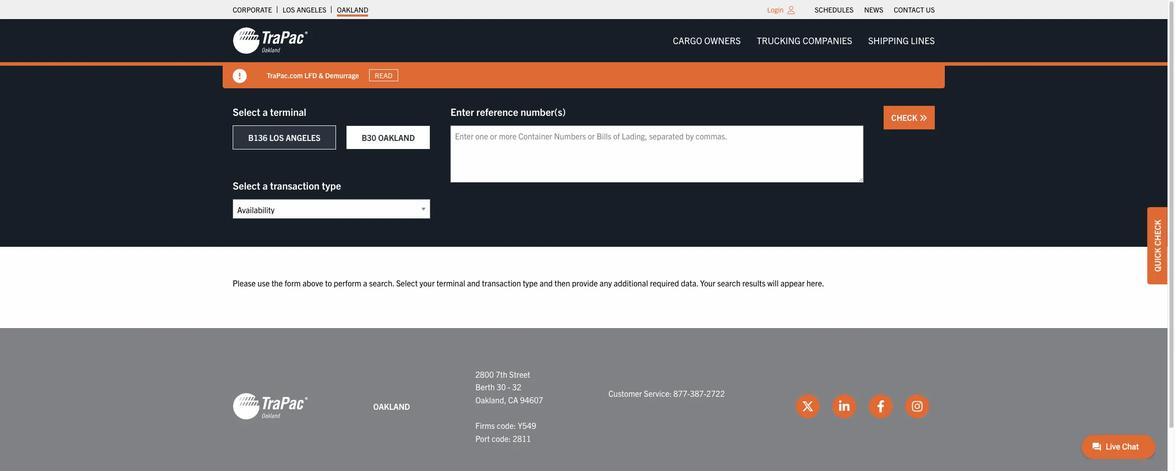 Task type: describe. For each thing, give the bounding box(es) containing it.
los angeles link
[[283, 3, 326, 17]]

additional
[[614, 278, 648, 288]]

oakland inside footer
[[373, 401, 410, 411]]

search
[[718, 278, 741, 288]]

login link
[[767, 5, 784, 14]]

b136 los angeles
[[248, 132, 321, 142]]

required
[[650, 278, 679, 288]]

results
[[743, 278, 766, 288]]

berth
[[476, 382, 495, 392]]

2722
[[707, 388, 725, 398]]

trapac.com
[[267, 71, 303, 80]]

enter
[[451, 105, 474, 118]]

light image
[[788, 6, 795, 14]]

lfd
[[305, 71, 317, 80]]

&
[[319, 71, 324, 80]]

oakland,
[[476, 395, 506, 405]]

here.
[[807, 278, 825, 288]]

number(s)
[[521, 105, 566, 118]]

provide
[[572, 278, 598, 288]]

7th
[[496, 369, 507, 379]]

los angeles
[[283, 5, 326, 14]]

to
[[325, 278, 332, 288]]

read
[[375, 71, 393, 80]]

y549
[[518, 420, 536, 430]]

trapac.com lfd & demurrage
[[267, 71, 359, 80]]

0 vertical spatial solid image
[[233, 69, 247, 83]]

select for select a terminal
[[233, 105, 260, 118]]

-
[[508, 382, 511, 392]]

a for terminal
[[263, 105, 268, 118]]

owners
[[704, 35, 741, 46]]

32
[[512, 382, 522, 392]]

contact
[[894, 5, 924, 14]]

select a transaction type
[[233, 179, 341, 192]]

1 horizontal spatial check
[[1153, 220, 1163, 246]]

1 oakland image from the top
[[233, 27, 308, 55]]

then
[[555, 278, 570, 288]]

companies
[[803, 35, 852, 46]]

1 vertical spatial los
[[269, 132, 284, 142]]

above
[[303, 278, 323, 288]]

quick check
[[1153, 220, 1163, 272]]

firms code:  y549 port code:  2811
[[476, 420, 536, 443]]

contact us
[[894, 5, 935, 14]]

menu bar containing cargo owners
[[665, 31, 943, 51]]

shipping lines link
[[860, 31, 943, 51]]

2800
[[476, 369, 494, 379]]

street
[[509, 369, 530, 379]]

1 vertical spatial terminal
[[437, 278, 465, 288]]

check inside button
[[892, 112, 920, 122]]

reference
[[477, 105, 518, 118]]

b136
[[248, 132, 268, 142]]

2 vertical spatial select
[[396, 278, 418, 288]]

1 horizontal spatial type
[[523, 278, 538, 288]]

us
[[926, 5, 935, 14]]

2 vertical spatial a
[[363, 278, 367, 288]]

oakland link
[[337, 3, 368, 17]]

quick
[[1153, 247, 1163, 272]]

use
[[258, 278, 270, 288]]

2800 7th street berth 30 - 32 oakland, ca 94607
[[476, 369, 543, 405]]

0 horizontal spatial type
[[322, 179, 341, 192]]

0 vertical spatial code:
[[497, 420, 516, 430]]

read link
[[369, 69, 398, 81]]

trucking
[[757, 35, 801, 46]]

contact us link
[[894, 3, 935, 17]]

please use the form above to perform a search. select your terminal and transaction type and then provide any additional required data. your search results will appear here.
[[233, 278, 825, 288]]

trucking companies link
[[749, 31, 860, 51]]

schedules link
[[815, 3, 854, 17]]

data.
[[681, 278, 699, 288]]

solid image inside check button
[[920, 114, 928, 122]]



Task type: vqa. For each thing, say whether or not it's contained in the screenshot.
ABOVE
yes



Task type: locate. For each thing, give the bounding box(es) containing it.
0 horizontal spatial and
[[467, 278, 480, 288]]

30
[[497, 382, 506, 392]]

schedules
[[815, 5, 854, 14]]

terminal
[[270, 105, 306, 118], [437, 278, 465, 288]]

0 vertical spatial los
[[283, 5, 295, 14]]

b30 oakland
[[362, 132, 415, 142]]

port
[[476, 433, 490, 443]]

quick check link
[[1148, 207, 1168, 284]]

select up b136
[[233, 105, 260, 118]]

0 vertical spatial oakland
[[337, 5, 368, 14]]

0 vertical spatial a
[[263, 105, 268, 118]]

news link
[[864, 3, 884, 17]]

enter reference number(s)
[[451, 105, 566, 118]]

customer service: 877-387-2722
[[609, 388, 725, 398]]

94607
[[520, 395, 543, 405]]

0 vertical spatial angeles
[[297, 5, 326, 14]]

a left search.
[[363, 278, 367, 288]]

2 and from the left
[[540, 278, 553, 288]]

ca
[[508, 395, 518, 405]]

lines
[[911, 35, 935, 46]]

b30
[[362, 132, 376, 142]]

0 horizontal spatial terminal
[[270, 105, 306, 118]]

1 vertical spatial angeles
[[286, 132, 321, 142]]

cargo owners link
[[665, 31, 749, 51]]

and right your
[[467, 278, 480, 288]]

1 vertical spatial oakland
[[378, 132, 415, 142]]

0 vertical spatial oakland image
[[233, 27, 308, 55]]

select for select a transaction type
[[233, 179, 260, 192]]

select
[[233, 105, 260, 118], [233, 179, 260, 192], [396, 278, 418, 288]]

terminal up b136 los angeles
[[270, 105, 306, 118]]

form
[[285, 278, 301, 288]]

transaction
[[270, 179, 320, 192], [482, 278, 521, 288]]

login
[[767, 5, 784, 14]]

angeles down the select a terminal
[[286, 132, 321, 142]]

angeles left the oakland link
[[297, 5, 326, 14]]

0 vertical spatial menu bar
[[810, 3, 940, 17]]

1 vertical spatial transaction
[[482, 278, 521, 288]]

1 vertical spatial select
[[233, 179, 260, 192]]

menu bar up shipping
[[810, 3, 940, 17]]

firms
[[476, 420, 495, 430]]

1 vertical spatial check
[[1153, 220, 1163, 246]]

a up b136
[[263, 105, 268, 118]]

los
[[283, 5, 295, 14], [269, 132, 284, 142]]

1 vertical spatial type
[[523, 278, 538, 288]]

2 oakland image from the top
[[233, 392, 308, 421]]

your
[[700, 278, 716, 288]]

menu bar down light image
[[665, 31, 943, 51]]

footer containing 2800 7th street
[[0, 328, 1168, 471]]

banner
[[0, 19, 1175, 88]]

appear
[[781, 278, 805, 288]]

code: right port
[[492, 433, 511, 443]]

check
[[892, 112, 920, 122], [1153, 220, 1163, 246]]

0 horizontal spatial check
[[892, 112, 920, 122]]

2811
[[513, 433, 531, 443]]

1 vertical spatial a
[[263, 179, 268, 192]]

1 horizontal spatial transaction
[[482, 278, 521, 288]]

any
[[600, 278, 612, 288]]

type
[[322, 179, 341, 192], [523, 278, 538, 288]]

footer
[[0, 328, 1168, 471]]

select down b136
[[233, 179, 260, 192]]

Enter reference number(s) text field
[[451, 125, 864, 183]]

los right corporate
[[283, 5, 295, 14]]

1 horizontal spatial solid image
[[920, 114, 928, 122]]

oakland
[[337, 5, 368, 14], [378, 132, 415, 142], [373, 401, 410, 411]]

shipping
[[869, 35, 909, 46]]

877-
[[674, 388, 690, 398]]

0 horizontal spatial solid image
[[233, 69, 247, 83]]

0 vertical spatial select
[[233, 105, 260, 118]]

check button
[[884, 106, 935, 129]]

banner containing cargo owners
[[0, 19, 1175, 88]]

perform
[[334, 278, 361, 288]]

search.
[[369, 278, 394, 288]]

menu bar
[[810, 3, 940, 17], [665, 31, 943, 51]]

cargo
[[673, 35, 702, 46]]

demurrage
[[325, 71, 359, 80]]

menu bar containing schedules
[[810, 3, 940, 17]]

2 vertical spatial oakland
[[373, 401, 410, 411]]

0 vertical spatial type
[[322, 179, 341, 192]]

los right b136
[[269, 132, 284, 142]]

corporate
[[233, 5, 272, 14]]

1 vertical spatial oakland image
[[233, 392, 308, 421]]

shipping lines
[[869, 35, 935, 46]]

1 horizontal spatial terminal
[[437, 278, 465, 288]]

0 vertical spatial check
[[892, 112, 920, 122]]

1 horizontal spatial and
[[540, 278, 553, 288]]

terminal right your
[[437, 278, 465, 288]]

and left then at the left of the page
[[540, 278, 553, 288]]

1 and from the left
[[467, 278, 480, 288]]

a
[[263, 105, 268, 118], [263, 179, 268, 192], [363, 278, 367, 288]]

solid image
[[233, 69, 247, 83], [920, 114, 928, 122]]

the
[[272, 278, 283, 288]]

select a terminal
[[233, 105, 306, 118]]

your
[[420, 278, 435, 288]]

0 vertical spatial transaction
[[270, 179, 320, 192]]

0 vertical spatial terminal
[[270, 105, 306, 118]]

corporate link
[[233, 3, 272, 17]]

code: up 2811
[[497, 420, 516, 430]]

code:
[[497, 420, 516, 430], [492, 433, 511, 443]]

oakland image
[[233, 27, 308, 55], [233, 392, 308, 421]]

angeles
[[297, 5, 326, 14], [286, 132, 321, 142]]

0 horizontal spatial transaction
[[270, 179, 320, 192]]

will
[[768, 278, 779, 288]]

a for transaction
[[263, 179, 268, 192]]

news
[[864, 5, 884, 14]]

a down b136
[[263, 179, 268, 192]]

1 vertical spatial menu bar
[[665, 31, 943, 51]]

and
[[467, 278, 480, 288], [540, 278, 553, 288]]

1 vertical spatial code:
[[492, 433, 511, 443]]

please
[[233, 278, 256, 288]]

service:
[[644, 388, 672, 398]]

387-
[[690, 388, 707, 398]]

select left your
[[396, 278, 418, 288]]

cargo owners
[[673, 35, 741, 46]]

customer
[[609, 388, 642, 398]]

1 vertical spatial solid image
[[920, 114, 928, 122]]

trucking companies
[[757, 35, 852, 46]]



